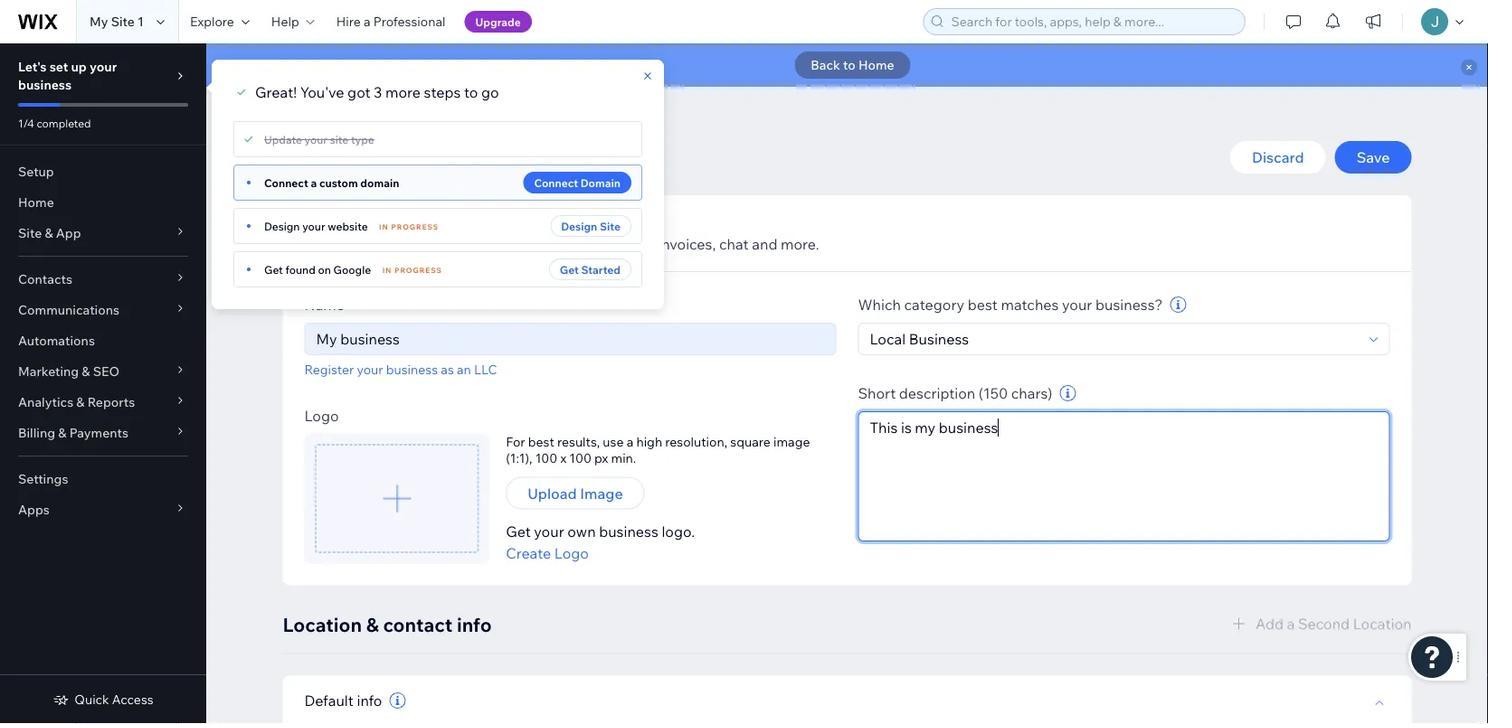 Task type: locate. For each thing, give the bounding box(es) containing it.
0 horizontal spatial results,
[[557, 434, 600, 450]]

0 vertical spatial business
[[18, 77, 72, 93]]

an
[[457, 362, 471, 377]]

min.
[[611, 450, 636, 466]]

in progress up what
[[379, 223, 439, 232]]

1 vertical spatial business info
[[315, 142, 477, 173]]

0 vertical spatial on
[[537, 235, 555, 253]]

in progress down what
[[383, 266, 442, 275]]

marketing & seo
[[18, 364, 120, 380]]

1 vertical spatial business
[[386, 362, 438, 377]]

1 horizontal spatial business
[[386, 362, 438, 377]]

steps
[[424, 83, 461, 101]]

on inside profile your profile is what people will see on search results, invoices, chat and more.
[[537, 235, 555, 253]]

business left as on the left
[[386, 362, 438, 377]]

info
[[457, 614, 492, 638], [357, 692, 382, 710]]

0 vertical spatial business info
[[370, 114, 450, 130]]

progress for get found on google
[[395, 266, 442, 275]]

0 horizontal spatial to
[[464, 83, 478, 101]]

1 horizontal spatial home
[[859, 57, 895, 73]]

help
[[271, 14, 299, 29]]

update your site type
[[264, 133, 374, 146]]

hire a professional link
[[326, 0, 457, 43]]

info down the steps
[[426, 114, 450, 130]]

to right 'back'
[[843, 57, 856, 73]]

logo down register
[[305, 407, 339, 425]]

100 left the 'x'
[[535, 450, 558, 466]]

category
[[905, 296, 965, 314]]

best
[[968, 296, 998, 314], [528, 434, 555, 450]]

connect for connect a custom domain
[[264, 176, 308, 190]]

is
[[385, 235, 395, 253]]

home
[[859, 57, 895, 73], [18, 195, 54, 210]]

business info down more
[[370, 114, 450, 130]]

info down business info button
[[429, 142, 477, 173]]

0 horizontal spatial info
[[357, 692, 382, 710]]

will
[[485, 235, 507, 253]]

0 vertical spatial to
[[843, 57, 856, 73]]

results, up the 'x'
[[557, 434, 600, 450]]

short description (150 chars)
[[858, 385, 1053, 403]]

a left custom
[[311, 176, 317, 190]]

site up the search
[[600, 219, 621, 233]]

& left app
[[45, 225, 53, 241]]

what
[[399, 235, 432, 253]]

get down the search
[[560, 263, 579, 276]]

settings inside sidebar element
[[18, 471, 68, 487]]

connect a custom domain
[[264, 176, 399, 190]]

results, up started
[[606, 235, 655, 253]]

apps
[[18, 502, 50, 518]]

1 horizontal spatial site
[[111, 14, 135, 29]]

your for update your site type
[[305, 133, 328, 146]]

1 horizontal spatial on
[[537, 235, 555, 253]]

app
[[56, 225, 81, 241]]

your inside 'link'
[[357, 362, 383, 377]]

your left site
[[305, 133, 328, 146]]

& left contact
[[366, 614, 379, 638]]

0 horizontal spatial logo
[[305, 407, 339, 425]]

more.
[[781, 235, 819, 253]]

on right the see
[[537, 235, 555, 253]]

to left go
[[464, 83, 478, 101]]

quick access
[[75, 692, 154, 708]]

on
[[537, 235, 555, 253], [318, 263, 331, 276]]

logo.
[[662, 523, 695, 541]]

results,
[[606, 235, 655, 253], [557, 434, 600, 450]]

home right 'back'
[[859, 57, 895, 73]]

0 horizontal spatial connect
[[264, 176, 308, 190]]

save button
[[1335, 141, 1412, 174]]

sidebar element
[[0, 43, 206, 725]]

get for get your own business logo. create logo
[[506, 523, 531, 541]]

a inside for best results, use a high resolution, square image (1:1), 100 x 100 px min.
[[627, 434, 634, 450]]

& right billing
[[58, 425, 67, 441]]

a right use
[[627, 434, 634, 450]]

contacts
[[18, 271, 72, 287]]

default
[[305, 692, 354, 710]]

payments
[[69, 425, 128, 441]]

settings inside button
[[283, 114, 332, 130]]

get inside get your own business logo. create logo
[[506, 523, 531, 541]]

1 horizontal spatial settings
[[283, 114, 332, 130]]

settings up apps
[[18, 471, 68, 487]]

site
[[111, 14, 135, 29], [600, 219, 621, 233], [18, 225, 42, 241]]

settings up update your site type
[[283, 114, 332, 130]]

progress
[[391, 223, 439, 232], [395, 266, 442, 275]]

0 horizontal spatial business
[[18, 77, 72, 93]]

Enter your business or website type field
[[865, 324, 1364, 355]]

resolution,
[[665, 434, 728, 450]]

0 vertical spatial info
[[426, 114, 450, 130]]

logo
[[305, 407, 339, 425], [555, 544, 589, 562]]

0 horizontal spatial on
[[318, 263, 331, 276]]

site inside 'site & app' dropdown button
[[18, 225, 42, 241]]

get your own business logo. create logo
[[506, 523, 695, 562]]

1 100 from the left
[[535, 450, 558, 466]]

more
[[386, 83, 421, 101]]

1 vertical spatial home
[[18, 195, 54, 210]]

business info button
[[361, 109, 459, 136]]

0 horizontal spatial home
[[18, 195, 54, 210]]

home inside sidebar element
[[18, 195, 54, 210]]

in progress for get found on google
[[383, 266, 442, 275]]

1 horizontal spatial info
[[457, 614, 492, 638]]

0 vertical spatial logo
[[305, 407, 339, 425]]

business inside get your own business logo. create logo
[[599, 523, 659, 541]]

great! you've got 3 more steps to go
[[255, 83, 499, 101]]

2 horizontal spatial a
[[627, 434, 634, 450]]

logo down 'own'
[[555, 544, 589, 562]]

upload image
[[528, 485, 623, 503]]

& for site
[[45, 225, 53, 241]]

update
[[264, 133, 302, 146]]

apps button
[[0, 495, 206, 526]]

get started button
[[549, 259, 632, 281]]

your inside get your own business logo. create logo
[[534, 523, 564, 541]]

home link
[[0, 187, 206, 218]]

0 vertical spatial progress
[[391, 223, 439, 232]]

create
[[506, 544, 551, 562]]

get found on google
[[264, 263, 371, 276]]

2 horizontal spatial site
[[600, 219, 621, 233]]

get left found
[[264, 263, 283, 276]]

connect left domain
[[534, 176, 578, 190]]

in for design your website
[[379, 223, 389, 232]]

100
[[535, 450, 558, 466], [569, 450, 592, 466]]

marketing
[[18, 364, 79, 380]]

your
[[90, 59, 117, 75], [305, 133, 328, 146], [302, 219, 325, 233], [1062, 296, 1093, 314], [357, 362, 383, 377], [534, 523, 564, 541]]

name
[[305, 296, 345, 314]]

1 vertical spatial results,
[[557, 434, 600, 450]]

design for design site
[[561, 219, 598, 233]]

progress down what
[[395, 266, 442, 275]]

0 horizontal spatial design
[[264, 219, 300, 233]]

business down more
[[370, 114, 423, 130]]

best inside for best results, use a high resolution, square image (1:1), 100 x 100 px min.
[[528, 434, 555, 450]]

site for my
[[111, 14, 135, 29]]

0 vertical spatial business
[[370, 114, 423, 130]]

a right hire in the top of the page
[[364, 14, 371, 29]]

in progress for design your website
[[379, 223, 439, 232]]

& left reports
[[76, 395, 85, 410]]

0 horizontal spatial a
[[311, 176, 317, 190]]

your for get your own business logo. create logo
[[534, 523, 564, 541]]

discard button
[[1231, 141, 1326, 174]]

on right found
[[318, 263, 331, 276]]

1 horizontal spatial 100
[[569, 450, 592, 466]]

1 design from the left
[[264, 219, 300, 233]]

site inside the design site button
[[600, 219, 621, 233]]

automations link
[[0, 326, 206, 357]]

to
[[843, 57, 856, 73], [464, 83, 478, 101]]

in
[[379, 223, 389, 232], [383, 266, 392, 275]]

1 vertical spatial business
[[315, 142, 424, 173]]

info right contact
[[457, 614, 492, 638]]

0 vertical spatial best
[[968, 296, 998, 314]]

1 vertical spatial in
[[383, 266, 392, 275]]

2 design from the left
[[561, 219, 598, 233]]

& for billing
[[58, 425, 67, 441]]

1 vertical spatial best
[[528, 434, 555, 450]]

settings
[[283, 114, 332, 130], [18, 471, 68, 487]]

best right "for"
[[528, 434, 555, 450]]

0 horizontal spatial best
[[528, 434, 555, 450]]

business down 'let's'
[[18, 77, 72, 93]]

connect for connect domain
[[534, 176, 578, 190]]

0 vertical spatial home
[[859, 57, 895, 73]]

my
[[90, 14, 108, 29]]

back to home alert
[[206, 43, 1489, 87]]

business down image at the left bottom of the page
[[599, 523, 659, 541]]

home down setup
[[18, 195, 54, 210]]

0 vertical spatial a
[[364, 14, 371, 29]]

back
[[811, 57, 841, 73]]

0 vertical spatial in progress
[[379, 223, 439, 232]]

1 horizontal spatial to
[[843, 57, 856, 73]]

progress up what
[[391, 223, 439, 232]]

0 vertical spatial results,
[[606, 235, 655, 253]]

1 vertical spatial progress
[[395, 266, 442, 275]]

chat
[[719, 235, 749, 253]]

invoices,
[[658, 235, 716, 253]]

x
[[561, 450, 567, 466]]

1 horizontal spatial best
[[968, 296, 998, 314]]

get up create
[[506, 523, 531, 541]]

site & app
[[18, 225, 81, 241]]

connect down update
[[264, 176, 308, 190]]

site left 1
[[111, 14, 135, 29]]

1 horizontal spatial get
[[506, 523, 531, 541]]

1 horizontal spatial logo
[[555, 544, 589, 562]]

quick
[[75, 692, 109, 708]]

2 vertical spatial business
[[599, 523, 659, 541]]

hire a professional
[[336, 14, 446, 29]]

100 right the 'x'
[[569, 450, 592, 466]]

2 horizontal spatial get
[[560, 263, 579, 276]]

contacts button
[[0, 264, 206, 295]]

connect inside button
[[534, 176, 578, 190]]

your right up
[[90, 59, 117, 75]]

in down is
[[383, 266, 392, 275]]

1 vertical spatial settings
[[18, 471, 68, 487]]

0 vertical spatial in
[[379, 223, 389, 232]]

0 horizontal spatial get
[[264, 263, 283, 276]]

connect
[[264, 176, 308, 190], [534, 176, 578, 190]]

1 vertical spatial info
[[429, 142, 477, 173]]

2 connect from the left
[[534, 176, 578, 190]]

design inside button
[[561, 219, 598, 233]]

1 vertical spatial on
[[318, 263, 331, 276]]

get inside button
[[560, 263, 579, 276]]

info right the 'default' on the left bottom of page
[[357, 692, 382, 710]]

custom
[[319, 176, 358, 190]]

design up the search
[[561, 219, 598, 233]]

business info inside button
[[370, 114, 450, 130]]

& for marketing
[[82, 364, 90, 380]]

0 vertical spatial settings
[[283, 114, 332, 130]]

your right register
[[357, 362, 383, 377]]

best left matches
[[968, 296, 998, 314]]

1 horizontal spatial connect
[[534, 176, 578, 190]]

1 vertical spatial logo
[[555, 544, 589, 562]]

0 horizontal spatial site
[[18, 225, 42, 241]]

site left app
[[18, 225, 42, 241]]

business up 'domain'
[[315, 142, 424, 173]]

your inside the "let's set up your business"
[[90, 59, 117, 75]]

0 horizontal spatial settings
[[18, 471, 68, 487]]

1 vertical spatial in progress
[[383, 266, 442, 275]]

see
[[510, 235, 534, 253]]

design up found
[[264, 219, 300, 233]]

in up is
[[379, 223, 389, 232]]

location
[[283, 614, 362, 638]]

2 vertical spatial a
[[627, 434, 634, 450]]

1 horizontal spatial design
[[561, 219, 598, 233]]

1 connect from the left
[[264, 176, 308, 190]]

0 horizontal spatial 100
[[535, 450, 558, 466]]

& left seo
[[82, 364, 90, 380]]

2 horizontal spatial business
[[599, 523, 659, 541]]

1 vertical spatial info
[[357, 692, 382, 710]]

business
[[18, 77, 72, 93], [386, 362, 438, 377], [599, 523, 659, 541]]

business info up 'domain'
[[315, 142, 477, 173]]

image
[[580, 485, 623, 503]]

1 horizontal spatial a
[[364, 14, 371, 29]]

business
[[370, 114, 423, 130], [315, 142, 424, 173]]

1 vertical spatial a
[[311, 176, 317, 190]]

site
[[330, 133, 349, 146]]

your up create logo button
[[534, 523, 564, 541]]

your up the your
[[302, 219, 325, 233]]

1 horizontal spatial results,
[[606, 235, 655, 253]]

& for analytics
[[76, 395, 85, 410]]

get for get started
[[560, 263, 579, 276]]



Task type: vqa. For each thing, say whether or not it's contained in the screenshot.
designing
no



Task type: describe. For each thing, give the bounding box(es) containing it.
info inside business info button
[[426, 114, 450, 130]]

image
[[774, 434, 810, 450]]

discard
[[1252, 148, 1305, 167]]

save
[[1357, 148, 1390, 167]]

business inside the "let's set up your business"
[[18, 77, 72, 93]]

design for design your website
[[264, 219, 300, 233]]

my site 1
[[90, 14, 144, 29]]

business?
[[1096, 296, 1163, 314]]

1/4
[[18, 116, 34, 130]]

which category best matches your business?
[[858, 296, 1163, 314]]

for
[[506, 434, 525, 450]]

you've
[[300, 83, 344, 101]]

domain
[[360, 176, 399, 190]]

back to home
[[811, 57, 895, 73]]

as
[[441, 362, 454, 377]]

design site
[[561, 219, 621, 233]]

a for professional
[[364, 14, 371, 29]]

profile
[[305, 212, 356, 233]]

quick access button
[[53, 692, 154, 709]]

google
[[334, 263, 371, 276]]

upload image button
[[506, 477, 645, 510]]

your for design your website
[[302, 219, 325, 233]]

design your website
[[264, 219, 368, 233]]

2 100 from the left
[[569, 450, 592, 466]]

create logo button
[[506, 543, 589, 564]]

people
[[435, 235, 482, 253]]

started
[[581, 263, 621, 276]]

progress for design your website
[[391, 223, 439, 232]]

and
[[752, 235, 778, 253]]

register your business as an llc link
[[305, 362, 497, 378]]

let's
[[18, 59, 47, 75]]

register your business as an llc
[[305, 362, 497, 377]]

settings for settings button
[[283, 114, 332, 130]]

back to home button
[[795, 52, 911, 79]]

logo inside get your own business logo. create logo
[[555, 544, 589, 562]]

setup
[[18, 164, 54, 180]]

setup link
[[0, 157, 206, 187]]

results, inside for best results, use a high resolution, square image (1:1), 100 x 100 px min.
[[557, 434, 600, 450]]

which
[[858, 296, 901, 314]]

(1:1),
[[506, 450, 533, 466]]

billing & payments
[[18, 425, 128, 441]]

completed
[[37, 116, 91, 130]]

your
[[305, 235, 335, 253]]

Describe your business here. What makes it great? Use short catchy text to tell people what you do or offer. text field
[[859, 413, 1390, 541]]

get for get found on google
[[264, 263, 283, 276]]

communications button
[[0, 295, 206, 326]]

connect domain
[[534, 176, 621, 190]]

website
[[328, 219, 368, 233]]

Type your business name (e.g., Amy's Shoes) field
[[311, 324, 830, 355]]

billing
[[18, 425, 55, 441]]

square
[[731, 434, 771, 450]]

in for get found on google
[[383, 266, 392, 275]]

use
[[603, 434, 624, 450]]

up
[[71, 59, 87, 75]]

professional
[[373, 14, 446, 29]]

business inside button
[[370, 114, 423, 130]]

home inside button
[[859, 57, 895, 73]]

chars)
[[1012, 385, 1053, 403]]

got
[[348, 83, 371, 101]]

site for design
[[600, 219, 621, 233]]

own
[[568, 523, 596, 541]]

profile
[[338, 235, 381, 253]]

get started
[[560, 263, 621, 276]]

3
[[374, 83, 382, 101]]

description
[[899, 385, 976, 403]]

analytics & reports button
[[0, 387, 206, 418]]

contact
[[383, 614, 453, 638]]

llc
[[474, 362, 497, 377]]

1/4 completed
[[18, 116, 91, 130]]

your right matches
[[1062, 296, 1093, 314]]

marketing & seo button
[[0, 357, 206, 387]]

your for register your business as an llc
[[357, 362, 383, 377]]

analytics & reports
[[18, 395, 135, 410]]

search
[[558, 235, 603, 253]]

results, inside profile your profile is what people will see on search results, invoices, chat and more.
[[606, 235, 655, 253]]

settings button
[[274, 109, 341, 136]]

billing & payments button
[[0, 418, 206, 449]]

1 vertical spatial to
[[464, 83, 478, 101]]

to inside button
[[843, 57, 856, 73]]

automations
[[18, 333, 95, 349]]

register
[[305, 362, 354, 377]]

upload
[[528, 485, 577, 503]]

hire
[[336, 14, 361, 29]]

communications
[[18, 302, 120, 318]]

reports
[[87, 395, 135, 410]]

matches
[[1001, 296, 1059, 314]]

upgrade
[[476, 15, 521, 29]]

a for custom
[[311, 176, 317, 190]]

settings link
[[0, 464, 206, 495]]

site & app button
[[0, 218, 206, 249]]

connect domain button
[[523, 172, 632, 194]]

business inside 'link'
[[386, 362, 438, 377]]

upgrade button
[[465, 11, 532, 33]]

short
[[858, 385, 896, 403]]

default info
[[305, 692, 382, 710]]

0 vertical spatial info
[[457, 614, 492, 638]]

go
[[481, 83, 499, 101]]

explore
[[190, 14, 234, 29]]

settings for settings link
[[18, 471, 68, 487]]

& for location
[[366, 614, 379, 638]]

Search for tools, apps, help & more... field
[[946, 9, 1240, 34]]



